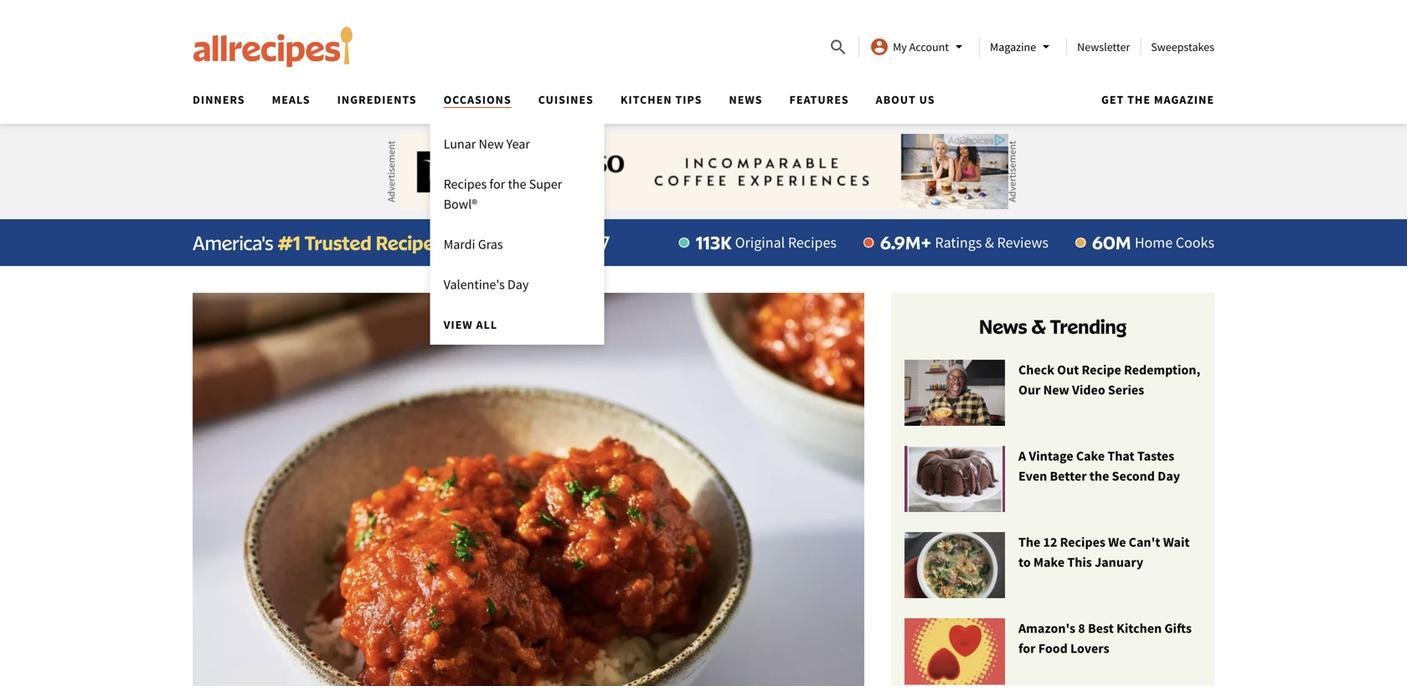 Task type: locate. For each thing, give the bounding box(es) containing it.
cuisines link
[[538, 92, 594, 107]]

recipes right original in the top of the page
[[788, 233, 837, 252]]

series
[[1108, 382, 1144, 399]]

news up 'check' in the bottom right of the page
[[979, 315, 1027, 339]]

2 vertical spatial recipes
[[1060, 535, 1106, 551]]

account image
[[870, 37, 890, 57]]

recipes for 113k
[[788, 233, 837, 252]]

0 vertical spatial new
[[479, 136, 504, 152]]

the left super
[[508, 176, 526, 193]]

&
[[985, 233, 994, 252], [1031, 315, 1046, 339]]

occasions link
[[444, 92, 512, 107]]

view
[[444, 317, 473, 333]]

0 horizontal spatial recipes
[[444, 176, 487, 193]]

day up the view all link at the left of page
[[508, 276, 529, 293]]

1 horizontal spatial news
[[979, 315, 1027, 339]]

0 horizontal spatial recipe
[[376, 231, 434, 255]]

resource
[[438, 231, 520, 255]]

0 horizontal spatial news
[[729, 92, 763, 107]]

january
[[1095, 555, 1144, 571]]

caret_down image
[[1036, 37, 1056, 57]]

1 horizontal spatial the
[[1090, 468, 1109, 485]]

kitchen left tips
[[621, 92, 672, 107]]

1 vertical spatial news
[[979, 315, 1027, 339]]

make
[[1034, 555, 1065, 571]]

better
[[1050, 468, 1087, 485]]

1 vertical spatial &
[[1031, 315, 1046, 339]]

for inside amazon's 8 best kitchen gifts for food lovers
[[1019, 641, 1036, 658]]

1 vertical spatial day
[[1158, 468, 1180, 485]]

for left food
[[1019, 641, 1036, 658]]

recipe
[[376, 231, 434, 255], [1082, 362, 1121, 379]]

0 vertical spatial for
[[490, 176, 505, 193]]

news link
[[729, 92, 763, 107]]

newsletter button
[[1077, 39, 1130, 54]]

2 horizontal spatial recipes
[[1060, 535, 1106, 551]]

magazine button
[[990, 37, 1056, 57]]

the down cake
[[1090, 468, 1109, 485]]

1 vertical spatial new
[[1043, 382, 1070, 399]]

overhead view of italian wedding soup with carrots, greens, orzo pasta and meatballs in a white bowl image
[[905, 533, 1005, 600]]

0 horizontal spatial kitchen
[[621, 92, 672, 107]]

1 horizontal spatial recipe
[[1082, 362, 1121, 379]]

original
[[735, 233, 785, 252]]

1 horizontal spatial &
[[1031, 315, 1046, 339]]

1 vertical spatial recipes
[[788, 233, 837, 252]]

new inside check out recipe redemption, our new video series
[[1043, 382, 1070, 399]]

day down tastes
[[1158, 468, 1180, 485]]

home image
[[193, 27, 353, 67]]

1 horizontal spatial new
[[1043, 382, 1070, 399]]

roscoe hall holding a bowl from the one pan mac n cheese redux recipe image
[[905, 360, 1005, 427]]

can't
[[1129, 535, 1161, 551]]

a
[[1019, 448, 1026, 465]]

kitchen inside navigation
[[621, 92, 672, 107]]

12
[[1043, 535, 1057, 551]]

1 vertical spatial the
[[1090, 468, 1109, 485]]

check
[[1019, 362, 1055, 379]]

1 horizontal spatial recipes
[[788, 233, 837, 252]]

1 vertical spatial for
[[1019, 641, 1036, 658]]

0 vertical spatial news
[[729, 92, 763, 107]]

1 horizontal spatial day
[[1158, 468, 1180, 485]]

valentine's
[[444, 276, 505, 293]]

lunar new year
[[444, 136, 530, 152]]

day
[[508, 276, 529, 293], [1158, 468, 1180, 485]]

kitchen right best
[[1117, 621, 1162, 638]]

recipes up bowl®
[[444, 176, 487, 193]]

0 vertical spatial day
[[508, 276, 529, 293]]

check out recipe redemption, our new video series
[[1019, 362, 1201, 399]]

1 horizontal spatial kitchen
[[1117, 621, 1162, 638]]

valentine's day link
[[430, 265, 604, 305]]

valentine's day
[[444, 276, 529, 293]]

0 horizontal spatial the
[[508, 176, 526, 193]]

ingredients link
[[337, 92, 417, 107]]

6.9m+ ratings & reviews
[[880, 232, 1049, 254]]

sweepstakes link
[[1151, 39, 1215, 54]]

0 vertical spatial the
[[508, 176, 526, 193]]

recipe left "mardi"
[[376, 231, 434, 255]]

kitchen tips
[[621, 92, 702, 107]]

cooks
[[1176, 233, 1215, 252]]

second
[[1112, 468, 1155, 485]]

kitchen inside amazon's 8 best kitchen gifts for food lovers
[[1117, 621, 1162, 638]]

navigation
[[179, 87, 1215, 345]]

my
[[893, 39, 907, 54]]

kitchen tips link
[[621, 92, 702, 107]]

recipes
[[444, 176, 487, 193], [788, 233, 837, 252], [1060, 535, 1106, 551]]

& right ratings
[[985, 233, 994, 252]]

check out recipe redemption, our new video series link
[[905, 360, 1201, 427]]

cake
[[1076, 448, 1105, 465]]

1 vertical spatial kitchen
[[1117, 621, 1162, 638]]

0 vertical spatial &
[[985, 233, 994, 252]]

about
[[876, 92, 916, 107]]

the inside a vintage cake that tastes even better the second day
[[1090, 468, 1109, 485]]

new left year
[[479, 136, 504, 152]]

silivo silicone heart shaped cake pans on a yellow and red ben-day dot background. image
[[905, 619, 1005, 686]]

new
[[479, 136, 504, 152], [1043, 382, 1070, 399]]

0 vertical spatial recipes
[[444, 176, 487, 193]]

ingredients
[[337, 92, 417, 107]]

for down lunar new year
[[490, 176, 505, 193]]

0 horizontal spatial for
[[490, 176, 505, 193]]

since
[[524, 231, 566, 255]]

1 vertical spatial recipe
[[1082, 362, 1121, 379]]

recipes up this
[[1060, 535, 1106, 551]]

tips
[[675, 92, 702, 107]]

ratings
[[935, 233, 982, 252]]

dinners
[[193, 92, 245, 107]]

0 horizontal spatial &
[[985, 233, 994, 252]]

a vintage cake that tastes even better the second day link
[[905, 447, 1201, 514]]

trending
[[1050, 315, 1127, 339]]

mardi
[[444, 236, 475, 253]]

recipes inside recipes for the super bowl®
[[444, 176, 487, 193]]

news
[[729, 92, 763, 107], [979, 315, 1027, 339]]

for inside recipes for the super bowl®
[[490, 176, 505, 193]]

search image
[[829, 37, 849, 58]]

news inside navigation
[[729, 92, 763, 107]]

new down out on the right bottom of page
[[1043, 382, 1070, 399]]

amazon's 8 best kitchen gifts for food lovers link
[[905, 619, 1201, 686]]

recipes inside 113k original recipes
[[788, 233, 837, 252]]

wait
[[1163, 535, 1190, 551]]

banner containing lunar new year
[[0, 0, 1407, 345]]

view all link
[[430, 305, 604, 345]]

america's
[[193, 231, 273, 255]]

& up 'check' in the bottom right of the page
[[1031, 315, 1046, 339]]

banner
[[0, 0, 1407, 345]]

1 horizontal spatial for
[[1019, 641, 1036, 658]]

60m
[[1092, 232, 1132, 254]]

the
[[508, 176, 526, 193], [1090, 468, 1109, 485]]

for
[[490, 176, 505, 193], [1019, 641, 1036, 658]]

us
[[919, 92, 935, 107]]

0 horizontal spatial day
[[508, 276, 529, 293]]

get the magazine link
[[1101, 92, 1215, 107]]

magazine
[[990, 39, 1036, 54]]

recipe up video
[[1082, 362, 1121, 379]]

8
[[1078, 621, 1085, 638]]

recipes inside the 12 recipes we can't wait to make this january
[[1060, 535, 1106, 551]]

news right tips
[[729, 92, 763, 107]]

0 vertical spatial kitchen
[[621, 92, 672, 107]]



Task type: vqa. For each thing, say whether or not it's contained in the screenshot.
Trending
yes



Task type: describe. For each thing, give the bounding box(es) containing it.
get the magazine
[[1101, 92, 1215, 107]]

1997
[[571, 231, 611, 255]]

features
[[790, 92, 849, 107]]

meals
[[272, 92, 310, 107]]

features link
[[790, 92, 849, 107]]

#1
[[278, 231, 301, 255]]

our
[[1019, 382, 1041, 399]]

trusted
[[305, 231, 372, 255]]

day inside a vintage cake that tastes even better the second day
[[1158, 468, 1180, 485]]

amazon's
[[1019, 621, 1076, 638]]

to
[[1019, 555, 1031, 571]]

this
[[1067, 555, 1092, 571]]

news for the news link
[[729, 92, 763, 107]]

news & trending
[[979, 315, 1127, 339]]

my account
[[893, 39, 949, 54]]

caret_down image
[[949, 37, 969, 57]]

video
[[1072, 382, 1105, 399]]

redemption,
[[1124, 362, 1201, 379]]

tastes
[[1137, 448, 1175, 465]]

melinda's porcupine meatballs image
[[193, 293, 864, 687]]

the 12 recipes we can't wait to make this january
[[1019, 535, 1190, 571]]

recipe inside check out recipe redemption, our new video series
[[1082, 362, 1121, 379]]

the inside recipes for the super bowl®
[[508, 176, 526, 193]]

cuisines
[[538, 92, 594, 107]]

account
[[909, 39, 949, 54]]

lunar
[[444, 136, 476, 152]]

dinners link
[[193, 92, 245, 107]]

the
[[1128, 92, 1151, 107]]

my account button
[[870, 37, 969, 57]]

mardi gras link
[[430, 224, 604, 265]]

get
[[1101, 92, 1124, 107]]

0 horizontal spatial new
[[479, 136, 504, 152]]

gras
[[478, 236, 503, 253]]

all
[[476, 317, 498, 333]]

recipes for the super bowl® link
[[430, 164, 604, 224]]

lunar new year link
[[430, 124, 604, 164]]

vintage
[[1029, 448, 1074, 465]]

that
[[1108, 448, 1135, 465]]

magazine
[[1154, 92, 1215, 107]]

recipes for the
[[1060, 535, 1106, 551]]

best
[[1088, 621, 1114, 638]]

recipes for the super bowl®
[[444, 176, 562, 213]]

we
[[1108, 535, 1126, 551]]

mardi gras
[[444, 236, 503, 253]]

a vintage cake that tastes even better the second day
[[1019, 448, 1180, 485]]

the
[[1019, 535, 1041, 551]]

amazon's 8 best kitchen gifts for food lovers
[[1019, 621, 1192, 658]]

even
[[1019, 468, 1047, 485]]

out
[[1057, 362, 1079, 379]]

occasions
[[444, 92, 512, 107]]

113k
[[696, 232, 732, 254]]

60m home cooks
[[1092, 232, 1215, 254]]

lovers
[[1070, 641, 1110, 658]]

super
[[529, 176, 562, 193]]

news for news & trending
[[979, 315, 1027, 339]]

year
[[506, 136, 530, 152]]

0 vertical spatial recipe
[[376, 231, 434, 255]]

about us
[[876, 92, 935, 107]]

113k original recipes
[[696, 232, 837, 254]]

navigation containing lunar new year
[[179, 87, 1215, 345]]

view all
[[444, 317, 498, 333]]

reviews
[[997, 233, 1049, 252]]

bowl®
[[444, 196, 477, 213]]

about us link
[[876, 92, 935, 107]]

tunnel of fudge cake, chocolate bundt cake on cake stand with purple border image
[[905, 447, 1005, 514]]

meals link
[[272, 92, 310, 107]]

america's #1 trusted recipe resource since 1997
[[193, 231, 611, 255]]

& inside 6.9m+ ratings & reviews
[[985, 233, 994, 252]]

the 12 recipes we can't wait to make this january link
[[905, 533, 1201, 600]]

day inside navigation
[[508, 276, 529, 293]]

advertisement element
[[399, 134, 1009, 209]]

6.9m+
[[880, 232, 932, 254]]

home
[[1135, 233, 1173, 252]]

gifts
[[1165, 621, 1192, 638]]



